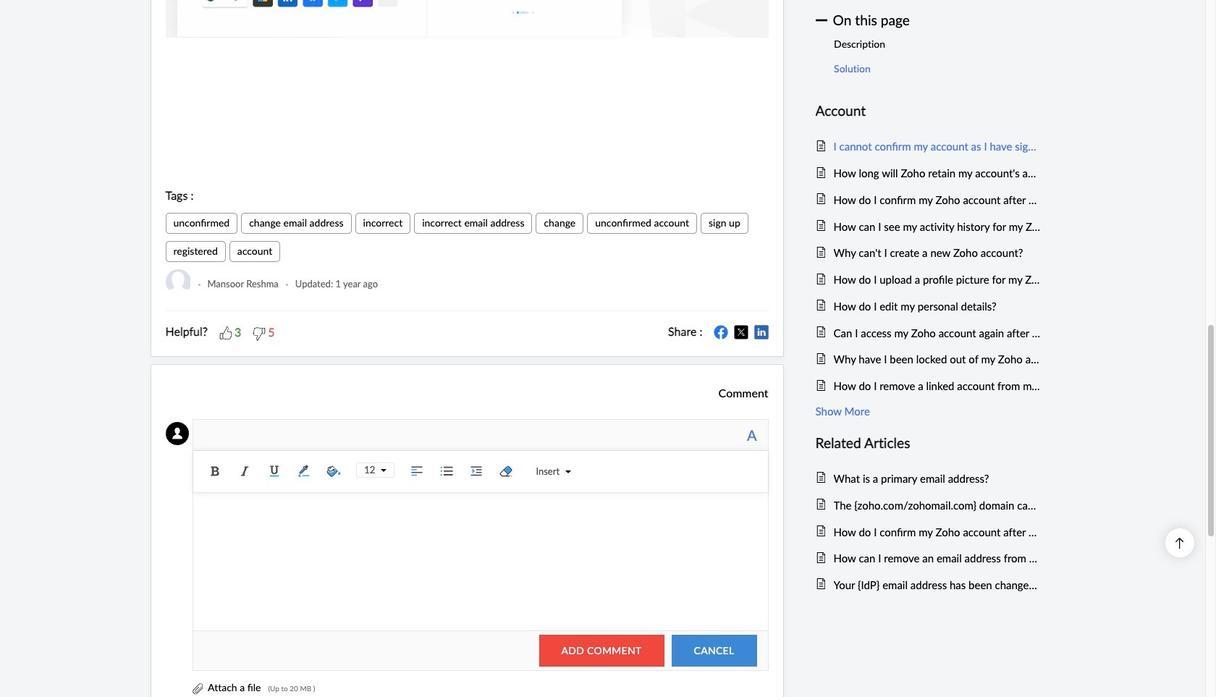 Task type: vqa. For each thing, say whether or not it's contained in the screenshot.
Heading
yes



Task type: locate. For each thing, give the bounding box(es) containing it.
font size image
[[375, 467, 387, 473]]

font color image
[[293, 460, 315, 482]]

2 heading from the top
[[815, 432, 1041, 454]]

0 vertical spatial heading
[[815, 100, 1041, 122]]

1 vertical spatial heading
[[815, 432, 1041, 454]]

linkedin image
[[754, 325, 768, 340]]

background color image
[[323, 460, 345, 482]]

facebook image
[[713, 325, 728, 340]]

heading
[[815, 100, 1041, 122], [815, 432, 1041, 454]]



Task type: describe. For each thing, give the bounding box(es) containing it.
clear formatting image
[[495, 460, 517, 482]]

twitter image
[[734, 325, 748, 340]]

italic (ctrl+i) image
[[234, 460, 256, 482]]

lists image
[[436, 460, 458, 482]]

bold (ctrl+b) image
[[204, 460, 226, 482]]

align image
[[406, 460, 428, 482]]

1 heading from the top
[[815, 100, 1041, 122]]

indent image
[[466, 460, 487, 482]]

underline (ctrl+u) image
[[264, 460, 285, 482]]

a gif showing how to edit the email address that is registered incorrectly. image
[[165, 0, 768, 38]]

insert options image
[[560, 469, 571, 475]]



